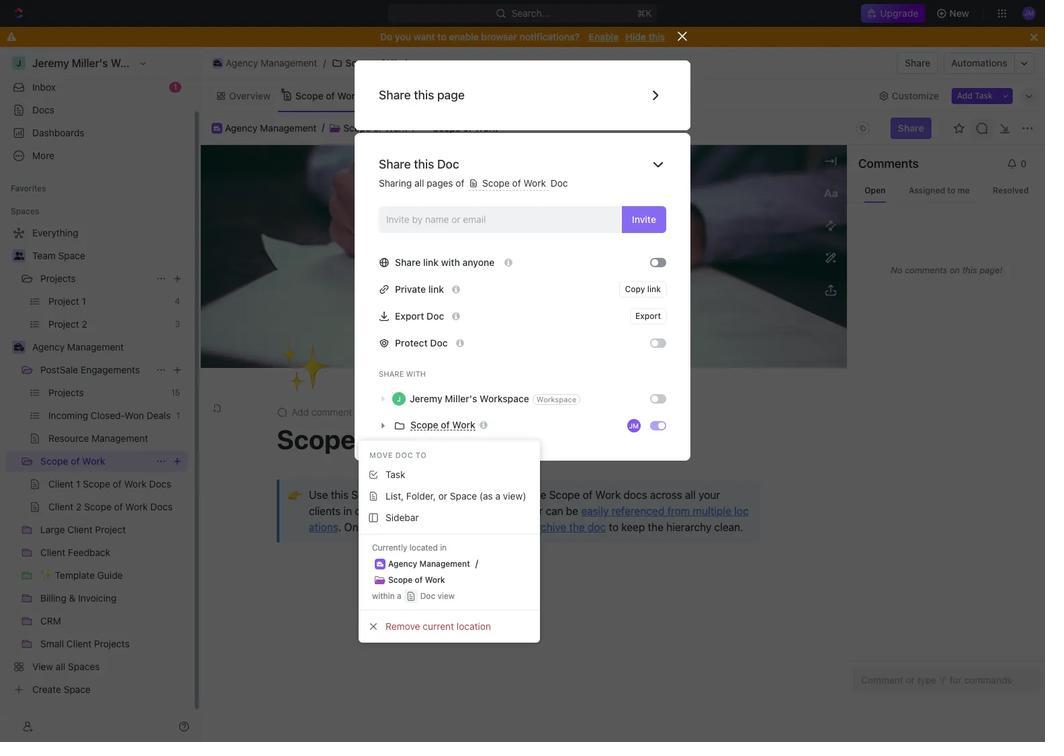 Task type: vqa. For each thing, say whether or not it's contained in the screenshot.
the Learn
no



Task type: describe. For each thing, give the bounding box(es) containing it.
2 horizontal spatial all
[[685, 489, 696, 501]]

that
[[436, 505, 455, 517]]

✨ scope of work
[[420, 122, 498, 133]]

enable
[[449, 31, 479, 42]]

dashboards
[[32, 127, 84, 138]]

clean.
[[715, 521, 744, 533]]

0 horizontal spatial workspace
[[480, 393, 529, 404]]

hierarchy
[[667, 521, 712, 533]]

jeremy
[[410, 393, 443, 404]]

j
[[397, 395, 401, 403]]

engagements
[[81, 364, 140, 376]]

postsale engagements
[[40, 364, 140, 376]]

share down customize button in the top of the page
[[898, 122, 925, 134]]

add for add comment
[[292, 406, 309, 418]]

sidebar
[[386, 512, 419, 523]]

new
[[950, 7, 970, 19]]

postsale
[[40, 364, 78, 376]]

Invite by name or email text field
[[386, 209, 617, 230]]

sharing
[[379, 177, 412, 189]]

agency management link up engagements
[[32, 337, 185, 358]]

location
[[457, 621, 491, 632]]

1 horizontal spatial in
[[440, 543, 447, 553]]

customize button
[[875, 86, 943, 105]]

agency management down "located"
[[388, 559, 470, 569]]

enable
[[589, 31, 619, 42]]

archive the doc link
[[531, 521, 606, 533]]

house
[[472, 489, 502, 501]]

postsale engagements link
[[40, 359, 151, 381]]

assigned to me
[[909, 185, 970, 196]]

comments
[[905, 264, 948, 275]]

protect doc
[[395, 337, 448, 348]]

folder
[[426, 489, 457, 501]]

docs inside use this scope of work folder to house all of the scope of work docs across all your clients in one place. docs that live in the sidebar can be
[[408, 505, 433, 517]]

jeremy miller's workspace
[[410, 393, 529, 404]]

of inside tree
[[71, 456, 80, 467]]

from
[[668, 505, 690, 517]]

tree inside sidebar navigation
[[5, 222, 188, 701]]

your
[[699, 489, 720, 501]]

1 horizontal spatial business time image
[[377, 562, 384, 567]]

user group image
[[14, 252, 24, 260]]

space inside sidebar navigation
[[58, 250, 85, 261]]

share with
[[379, 369, 426, 378]]

(as
[[480, 490, 493, 502]]

me
[[958, 185, 970, 196]]

this right hide
[[649, 31, 665, 42]]

business time image for agency management link over engagements
[[14, 343, 24, 351]]

agency management link up overview
[[209, 55, 321, 71]]

doc view
[[420, 591, 455, 601]]

export doc
[[395, 310, 444, 322]]

keep
[[622, 521, 645, 533]]

resolved
[[993, 185, 1029, 196]]

share for share link with anyone
[[395, 256, 421, 268]]

across
[[650, 489, 683, 501]]

favorites
[[11, 183, 46, 194]]

0 vertical spatial task
[[975, 90, 993, 100]]

automations button
[[945, 53, 1015, 73]]

jm
[[629, 422, 639, 430]]

the down place.
[[373, 521, 389, 533]]

place.
[[376, 505, 405, 517]]

business time image for agency management link below overview
[[214, 125, 220, 131]]

sidebar
[[507, 505, 543, 517]]

want
[[414, 31, 435, 42]]

archive
[[531, 521, 567, 533]]

add task
[[958, 90, 993, 100]]

projects
[[40, 273, 76, 284]]

view)
[[503, 490, 526, 502]]

automations
[[952, 57, 1008, 69]]

link for share
[[423, 256, 439, 268]]

be
[[566, 505, 579, 517]]

1
[[173, 82, 177, 92]]

remove
[[386, 621, 420, 632]]

overview link
[[226, 86, 271, 105]]

hide
[[626, 31, 646, 42]]

work inside tree
[[82, 456, 105, 467]]

scope of work button
[[411, 419, 488, 431]]

remove current location
[[386, 621, 491, 632]]

within
[[372, 591, 395, 601]]

or
[[439, 490, 448, 502]]

miller's
[[445, 393, 477, 404]]

share for share button
[[905, 57, 931, 69]]

sharing all pages of
[[379, 177, 467, 189]]

notifications?
[[520, 31, 580, 42]]

favorites button
[[5, 181, 52, 197]]

pages
[[427, 177, 453, 189]]

use
[[309, 489, 328, 501]]

currently located in
[[372, 543, 447, 553]]

share for share this doc
[[379, 157, 411, 171]]

complete,
[[439, 521, 488, 533]]

private link
[[395, 283, 444, 295]]

doc
[[588, 521, 606, 533]]

docs link
[[5, 99, 188, 121]]

easily referenced from multiple loc ations link
[[309, 505, 749, 533]]

currently
[[372, 543, 408, 553]]

link for private
[[429, 283, 444, 295]]

upgrade link
[[862, 4, 926, 23]]

share this doc
[[379, 157, 459, 171]]

list
[[385, 90, 402, 101]]

link for copy
[[648, 284, 661, 294]]

⌘k
[[637, 7, 652, 19]]

business time image inside agency management link
[[214, 60, 222, 67]]

projects link
[[40, 268, 151, 290]]

sidebar navigation
[[0, 47, 201, 743]]

✨
[[420, 123, 431, 133]]

within a
[[372, 591, 402, 601]]

list, folder, or space (as a view) button
[[364, 486, 535, 507]]



Task type: locate. For each thing, give the bounding box(es) containing it.
0 horizontal spatial space
[[58, 250, 85, 261]]

link up "private link"
[[423, 256, 439, 268]]

0 vertical spatial space
[[58, 250, 85, 261]]

this up sharing all pages of
[[414, 157, 434, 171]]

1 horizontal spatial with
[[441, 256, 460, 268]]

1 vertical spatial business time image
[[14, 343, 24, 351]]

1 horizontal spatial space
[[450, 490, 477, 502]]

tree containing team space
[[5, 222, 188, 701]]

agency inside tree
[[32, 341, 65, 353]]

this right use
[[331, 489, 349, 501]]

this
[[649, 31, 665, 42], [414, 88, 434, 102], [414, 157, 434, 171], [963, 264, 978, 275], [331, 489, 349, 501]]

remove current location button
[[364, 616, 535, 638]]

easily referenced from multiple loc ations
[[309, 505, 749, 533]]

all left the your
[[685, 489, 696, 501]]

0 vertical spatial can
[[546, 505, 563, 517]]

scope of work
[[346, 57, 411, 69], [296, 90, 361, 101], [344, 122, 407, 133], [480, 177, 549, 189], [411, 419, 476, 431], [277, 423, 458, 455], [40, 456, 105, 467], [388, 575, 445, 585]]

1 horizontal spatial workspace
[[537, 395, 577, 404]]

share for share this page
[[379, 88, 411, 102]]

agency management down overview
[[225, 122, 317, 133]]

view
[[438, 591, 455, 601]]

add
[[958, 90, 973, 100], [292, 406, 309, 418]]

. once the project is complete, you can archive the doc to keep the hierarchy clean.
[[339, 521, 744, 533]]

to right want
[[438, 31, 447, 42]]

0 horizontal spatial you
[[395, 31, 411, 42]]

agency for agency management link below "located"
[[388, 559, 417, 569]]

task down move doc to
[[386, 469, 406, 480]]

share up sharing
[[379, 157, 411, 171]]

share link with anyone
[[395, 256, 497, 268]]

management up postsale engagements link on the left
[[67, 341, 124, 353]]

to inside use this scope of work folder to house all of the scope of work docs across all your clients in one place. docs that live in the sidebar can be
[[460, 489, 469, 501]]

page
[[437, 88, 465, 102]]

to right doc
[[609, 521, 619, 533]]

all
[[415, 177, 424, 189], [505, 489, 515, 501], [685, 489, 696, 501]]

0 vertical spatial you
[[395, 31, 411, 42]]

do you want to enable browser notifications? enable hide this
[[380, 31, 665, 42]]

management
[[261, 57, 317, 69], [260, 122, 317, 133], [67, 341, 124, 353], [420, 559, 470, 569]]

docs down inbox
[[32, 104, 54, 116]]

to left the 'me'
[[948, 185, 956, 196]]

no comments on this page!
[[891, 264, 1003, 275]]

agency management link down "located"
[[388, 559, 470, 569]]

business time image inside tree
[[14, 343, 24, 351]]

0 vertical spatial business time image
[[214, 125, 220, 131]]

1 horizontal spatial all
[[505, 489, 515, 501]]

the up sidebar
[[531, 489, 547, 501]]

1 horizontal spatial business time image
[[214, 125, 220, 131]]

team space
[[32, 250, 85, 261]]

can down sidebar
[[511, 521, 529, 533]]

1 horizontal spatial you
[[491, 521, 508, 533]]

agency
[[226, 57, 258, 69], [225, 122, 258, 133], [32, 341, 65, 353], [388, 559, 417, 569]]

easily
[[581, 505, 609, 517]]

in right "located"
[[440, 543, 447, 553]]

2 horizontal spatial in
[[477, 505, 486, 517]]

1 vertical spatial add
[[292, 406, 309, 418]]

0 horizontal spatial docs
[[32, 104, 54, 116]]

a
[[496, 490, 501, 502], [397, 591, 402, 601]]

agency management link
[[209, 55, 321, 71], [225, 122, 317, 134], [32, 337, 185, 358], [388, 559, 470, 569]]

can inside use this scope of work folder to house all of the scope of work docs across all your clients in one place. docs that live in the sidebar can be
[[546, 505, 563, 517]]

task down the 'automations' button
[[975, 90, 993, 100]]

1 vertical spatial you
[[491, 521, 508, 533]]

share up customize
[[905, 57, 931, 69]]

assigned
[[909, 185, 946, 196]]

1 horizontal spatial can
[[546, 505, 563, 517]]

agency management inside tree
[[32, 341, 124, 353]]

1 horizontal spatial add
[[958, 90, 973, 100]]

to up task button
[[416, 451, 427, 460]]

new button
[[931, 3, 978, 24]]

move
[[370, 451, 393, 460]]

current
[[423, 621, 454, 632]]

0 vertical spatial docs
[[32, 104, 54, 116]]

can up the archive
[[546, 505, 563, 517]]

0 horizontal spatial can
[[511, 521, 529, 533]]

list, folder, or space (as a view)
[[386, 490, 526, 502]]

space up live
[[450, 490, 477, 502]]

space inside "button"
[[450, 490, 477, 502]]

0 horizontal spatial all
[[415, 177, 424, 189]]

this for doc
[[414, 157, 434, 171]]

1 horizontal spatial task
[[975, 90, 993, 100]]

this left page
[[414, 88, 434, 102]]

this for scope
[[331, 489, 349, 501]]

1 vertical spatial a
[[397, 591, 402, 601]]

you right do
[[395, 31, 411, 42]]

link right private
[[429, 283, 444, 295]]

0 horizontal spatial with
[[406, 369, 426, 378]]

space
[[58, 250, 85, 261], [450, 490, 477, 502]]

0 horizontal spatial business time image
[[14, 343, 24, 351]]

to up live
[[460, 489, 469, 501]]

share up j
[[379, 369, 404, 378]]

share left page
[[379, 88, 411, 102]]

1 vertical spatial task
[[386, 469, 406, 480]]

customize
[[892, 90, 939, 101]]

all up sidebar
[[505, 489, 515, 501]]

the right keep
[[648, 521, 664, 533]]

task button
[[364, 464, 535, 486]]

add comment
[[292, 406, 352, 418]]

spaces
[[11, 206, 39, 216]]

doc
[[437, 157, 459, 171], [551, 177, 568, 189], [427, 310, 444, 322], [430, 337, 448, 348], [396, 451, 413, 460], [420, 591, 436, 601]]

business time image
[[214, 125, 220, 131], [14, 343, 24, 351]]

/
[[323, 57, 326, 69]]

0 vertical spatial with
[[441, 256, 460, 268]]

folder,
[[406, 490, 436, 502]]

agency for agency management link below overview
[[225, 122, 258, 133]]

0 vertical spatial add
[[958, 90, 973, 100]]

once
[[344, 521, 370, 533]]

1 horizontal spatial a
[[496, 490, 501, 502]]

all down the share this doc
[[415, 177, 424, 189]]

use this scope of work folder to house all of the scope of work docs across all your clients in one place. docs that live in the sidebar can be
[[309, 489, 723, 517]]

live
[[458, 505, 474, 517]]

docs
[[32, 104, 54, 116], [408, 505, 433, 517]]

ations
[[309, 521, 339, 533]]

0 horizontal spatial in
[[344, 505, 352, 517]]

loc
[[735, 505, 749, 517]]

management left / on the left of page
[[261, 57, 317, 69]]

1 vertical spatial space
[[450, 490, 477, 502]]

search...
[[512, 7, 550, 19]]

management down "located"
[[420, 559, 470, 569]]

tree
[[5, 222, 188, 701]]

list,
[[386, 490, 404, 502]]

anyone
[[463, 256, 495, 268]]

share for share with
[[379, 369, 404, 378]]

agency down currently located in
[[388, 559, 417, 569]]

clients
[[309, 505, 341, 517]]

copy
[[625, 284, 645, 294]]

share
[[905, 57, 931, 69], [379, 88, 411, 102], [898, 122, 925, 134], [379, 157, 411, 171], [395, 256, 421, 268], [379, 369, 404, 378]]

the down (as
[[488, 505, 504, 517]]

agency management up postsale engagements
[[32, 341, 124, 353]]

a inside "button"
[[496, 490, 501, 502]]

export
[[395, 310, 424, 322]]

scope of work link
[[329, 55, 414, 71], [293, 86, 361, 105], [344, 122, 407, 134], [40, 451, 151, 472], [388, 575, 445, 585]]

scope of work inside sidebar navigation
[[40, 456, 105, 467]]

agency for agency management link over engagements
[[32, 341, 65, 353]]

add down the 'automations' button
[[958, 90, 973, 100]]

share up private
[[395, 256, 421, 268]]

one
[[355, 505, 373, 517]]

0 vertical spatial a
[[496, 490, 501, 502]]

you down use this scope of work folder to house all of the scope of work docs across all your clients in one place. docs that live in the sidebar can be
[[491, 521, 508, 533]]

agency up overview
[[226, 57, 258, 69]]

0 horizontal spatial business time image
[[214, 60, 222, 67]]

agency down 'overview' "link"
[[225, 122, 258, 133]]

protect
[[395, 337, 428, 348]]

1 vertical spatial can
[[511, 521, 529, 533]]

with up jeremy
[[406, 369, 426, 378]]

agency up postsale on the left of page
[[32, 341, 65, 353]]

a right "within" at the bottom of the page
[[397, 591, 402, 601]]

.
[[339, 521, 342, 533]]

1 vertical spatial business time image
[[377, 562, 384, 567]]

1 vertical spatial with
[[406, 369, 426, 378]]

open
[[865, 185, 886, 196]]

invite
[[632, 213, 656, 225]]

upgrade
[[881, 7, 919, 19]]

space up the projects
[[58, 250, 85, 261]]

link
[[423, 256, 439, 268], [429, 283, 444, 295], [648, 284, 661, 294]]

0 vertical spatial business time image
[[214, 60, 222, 67]]

move doc to
[[370, 451, 427, 460]]

this right on
[[963, 264, 978, 275]]

0 horizontal spatial add
[[292, 406, 309, 418]]

1 horizontal spatial docs
[[408, 505, 433, 517]]

the down be
[[569, 521, 585, 533]]

with left anyone
[[441, 256, 460, 268]]

1 vertical spatial docs
[[408, 505, 433, 517]]

of
[[376, 57, 385, 69], [326, 90, 335, 101], [374, 122, 382, 133], [463, 122, 472, 133], [456, 177, 465, 189], [512, 177, 521, 189], [441, 419, 450, 431], [362, 423, 387, 455], [71, 456, 80, 467], [385, 489, 395, 501], [518, 489, 528, 501], [583, 489, 593, 501], [415, 575, 423, 585]]

a right (as
[[496, 490, 501, 502]]

team space link
[[32, 245, 185, 267]]

0 horizontal spatial a
[[397, 591, 402, 601]]

docs down folder, at left bottom
[[408, 505, 433, 517]]

in right live
[[477, 505, 486, 517]]

agency management link down overview
[[225, 122, 317, 134]]

this for page
[[414, 88, 434, 102]]

0 horizontal spatial task
[[386, 469, 406, 480]]

management down overview
[[260, 122, 317, 133]]

business time image
[[214, 60, 222, 67], [377, 562, 384, 567]]

docs
[[624, 489, 648, 501]]

share inside button
[[905, 57, 931, 69]]

in left 'one'
[[344, 505, 352, 517]]

browser
[[481, 31, 517, 42]]

link right copy
[[648, 284, 661, 294]]

share this page
[[379, 88, 465, 102]]

add for add task
[[958, 90, 973, 100]]

add task button
[[952, 88, 999, 104]]

add left comment
[[292, 406, 309, 418]]

add inside button
[[958, 90, 973, 100]]

project
[[392, 521, 426, 533]]

team
[[32, 250, 56, 261]]

multiple
[[693, 505, 732, 517]]

located
[[410, 543, 438, 553]]

can
[[546, 505, 563, 517], [511, 521, 529, 533]]

management inside tree
[[67, 341, 124, 353]]

this inside use this scope of work folder to house all of the scope of work docs across all your clients in one place. docs that live in the sidebar can be
[[331, 489, 349, 501]]

scope inside tree
[[40, 456, 68, 467]]

docs inside sidebar navigation
[[32, 104, 54, 116]]

agency management up overview
[[226, 57, 317, 69]]



